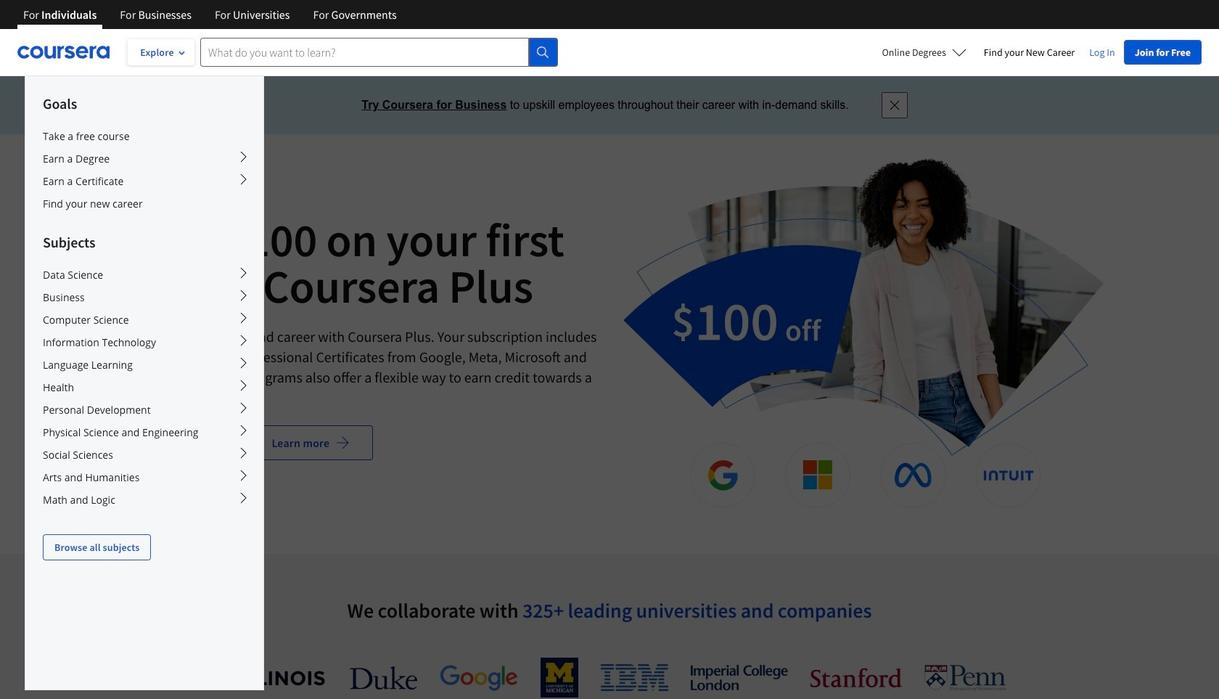 Task type: locate. For each thing, give the bounding box(es) containing it.
imperial college london image
[[691, 665, 789, 691]]

university of illinois at urbana-champaign image
[[213, 666, 327, 689]]

None search field
[[200, 38, 558, 67]]

explore menu element
[[25, 76, 264, 561]]

duke university image
[[350, 666, 418, 689]]

alert
[[0, 76, 1220, 134]]

ibm image
[[601, 664, 669, 691]]

coursera image
[[17, 41, 110, 64]]

university of pennsylvania image
[[925, 664, 1006, 691]]



Task type: vqa. For each thing, say whether or not it's contained in the screenshot.
University of Michigan image
yes



Task type: describe. For each thing, give the bounding box(es) containing it.
What do you want to learn? text field
[[200, 38, 529, 67]]

google image
[[440, 664, 518, 691]]

university of michigan image
[[541, 658, 579, 698]]

banner navigation
[[12, 0, 409, 29]]

stanford university image
[[811, 668, 903, 688]]



